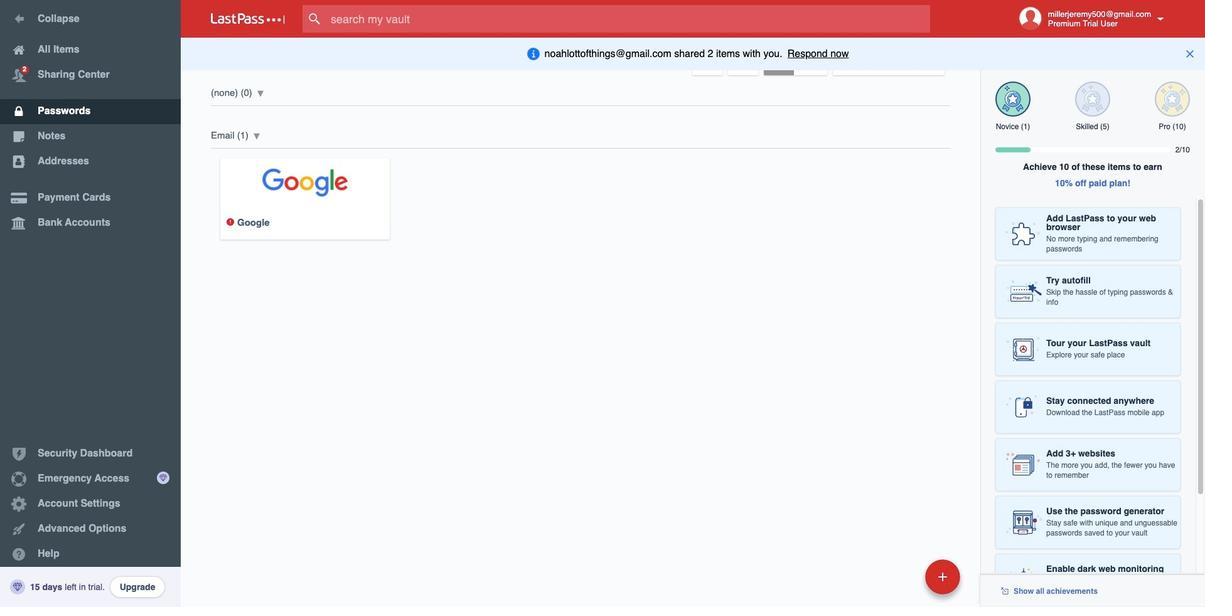 Task type: describe. For each thing, give the bounding box(es) containing it.
new item element
[[839, 559, 965, 595]]

main navigation navigation
[[0, 0, 181, 608]]

new item navigation
[[839, 556, 968, 608]]

Search search field
[[303, 5, 955, 33]]



Task type: vqa. For each thing, say whether or not it's contained in the screenshot.
text box
no



Task type: locate. For each thing, give the bounding box(es) containing it.
search my vault text field
[[303, 5, 955, 33]]

vault options navigation
[[181, 38, 980, 75]]

lastpass image
[[211, 13, 285, 24]]



